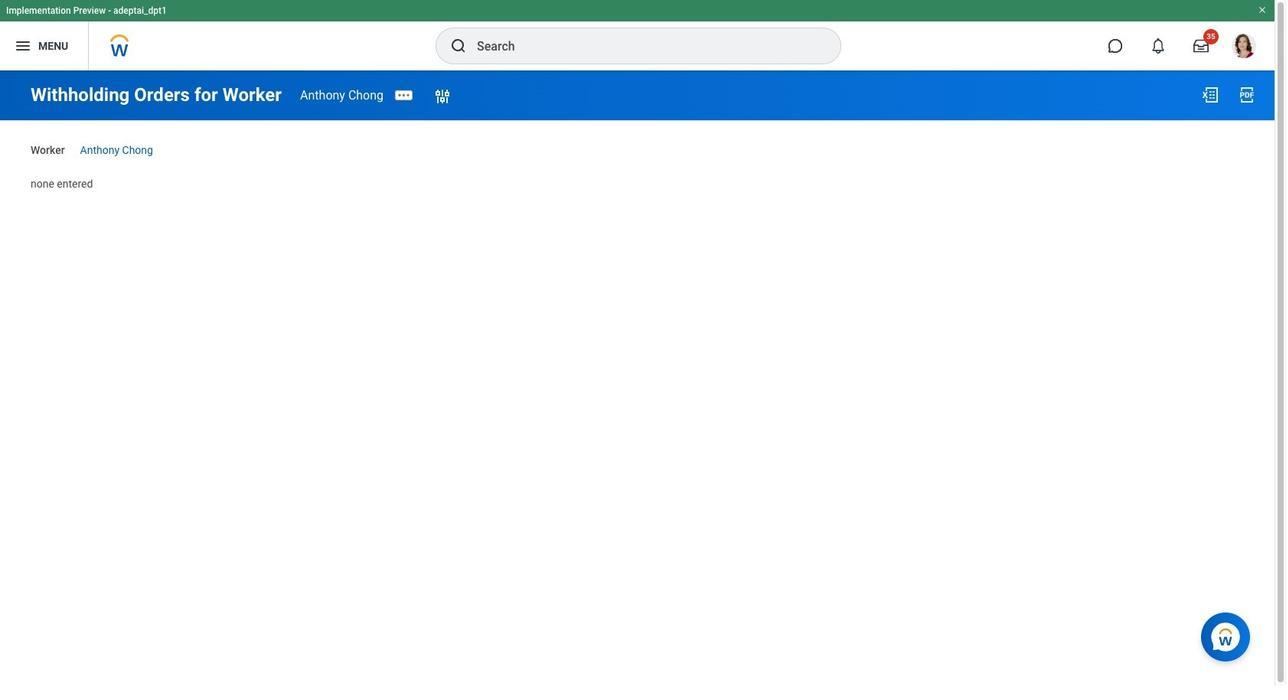 Task type: vqa. For each thing, say whether or not it's contained in the screenshot.
'main content'
yes



Task type: describe. For each thing, give the bounding box(es) containing it.
profile logan mcneil image
[[1232, 34, 1257, 61]]

notifications large image
[[1151, 38, 1166, 54]]

Search Workday  search field
[[477, 29, 809, 63]]

export to excel image
[[1202, 86, 1220, 104]]

view printable version (pdf) image
[[1238, 86, 1257, 104]]

justify image
[[14, 37, 32, 55]]



Task type: locate. For each thing, give the bounding box(es) containing it.
banner
[[0, 0, 1275, 70]]

close environment banner image
[[1258, 5, 1267, 15]]

change selection image
[[433, 88, 452, 106]]

search image
[[450, 37, 468, 55]]

main content
[[0, 70, 1275, 205]]

inbox large image
[[1194, 38, 1209, 54]]



